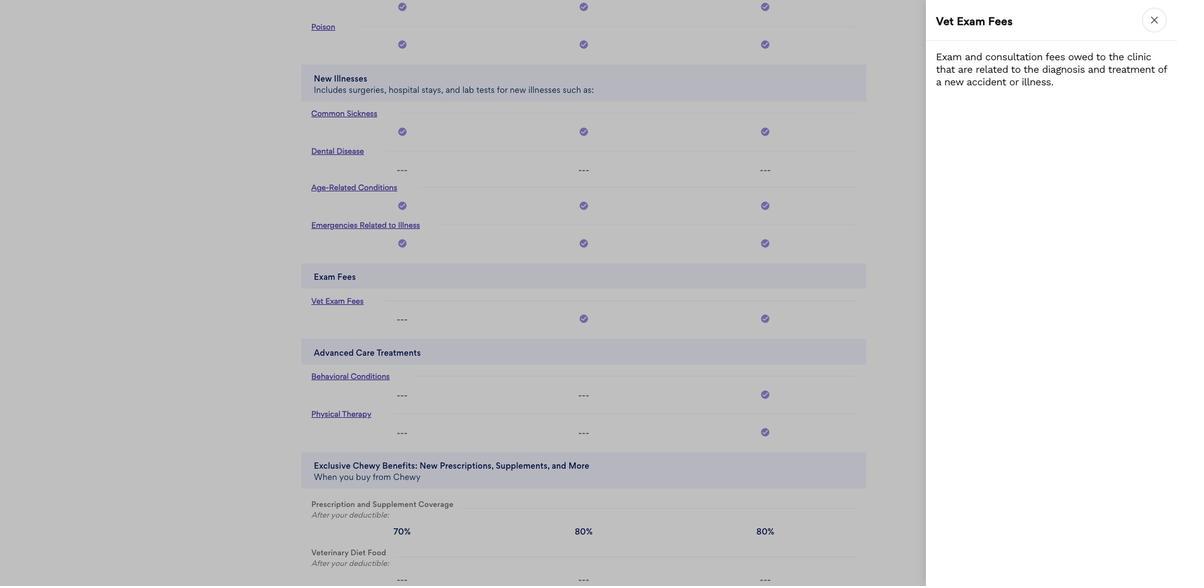 Task type: locate. For each thing, give the bounding box(es) containing it.
from
[[373, 472, 391, 482]]

chewy down benefits:
[[394, 472, 421, 482]]

80%
[[575, 527, 593, 537], [757, 527, 775, 537]]

new illnesses includes surgeries, hospital stays, and lab tests for new illnesses such as:
[[314, 73, 594, 95]]

illness.
[[1022, 76, 1054, 88]]

vet exam fees dialog
[[926, 0, 1178, 587]]

such
[[563, 84, 581, 95]]

your
[[331, 510, 347, 520], [331, 559, 347, 568]]

1 after from the top
[[312, 510, 329, 520]]

1 horizontal spatial fees
[[989, 14, 1013, 28]]

to up or
[[1012, 63, 1021, 75]]

exam and consultation fees owed to the clinic that are related to the diagnosis and treatment of a new accident or illness.
[[937, 51, 1167, 88]]

consultation
[[986, 51, 1043, 63]]

diagnosis
[[1043, 63, 1085, 75]]

lab
[[463, 84, 474, 95]]

new
[[945, 76, 964, 88], [510, 84, 526, 95]]

your down after your deductible: 70%
[[331, 559, 347, 568]]

1 horizontal spatial 80%
[[757, 527, 775, 537]]

after inside after your deductible: 70%
[[312, 510, 329, 520]]

deductible:
[[349, 510, 389, 520], [349, 559, 389, 568]]

and
[[965, 51, 983, 63], [1089, 63, 1106, 75], [446, 84, 460, 95], [552, 461, 567, 471]]

to right owed
[[1097, 51, 1106, 63]]

fees inside dialog
[[989, 14, 1013, 28]]

and left more
[[552, 461, 567, 471]]

0 horizontal spatial chewy
[[353, 461, 380, 471]]

advanced care treatments
[[314, 348, 421, 358]]

your for after your deductible: 70%
[[331, 510, 347, 520]]

the
[[1109, 51, 1125, 63], [1024, 63, 1040, 75]]

more
[[569, 461, 590, 471]]

new
[[314, 73, 332, 83], [420, 461, 438, 471]]

1 vertical spatial after
[[312, 559, 329, 568]]

1 vertical spatial deductible:
[[349, 559, 389, 568]]

0 vertical spatial the
[[1109, 51, 1125, 63]]

1 horizontal spatial chewy
[[394, 472, 421, 482]]

after down when
[[312, 510, 329, 520]]

vet exam fees
[[937, 14, 1013, 28]]

0 horizontal spatial 80%
[[575, 527, 593, 537]]

2 vertical spatial exam
[[314, 272, 336, 282]]

fees
[[989, 14, 1013, 28], [338, 272, 356, 282]]

after down after your deductible: 70%
[[312, 559, 329, 568]]

1 vertical spatial fees
[[338, 272, 356, 282]]

and left lab
[[446, 84, 460, 95]]

supplements,
[[496, 461, 550, 471]]

exclusive chewy benefits: new prescriptions, supplements, and more when you buy from chewy
[[314, 461, 590, 482]]

exclusive
[[314, 461, 351, 471]]

1 horizontal spatial to
[[1097, 51, 1106, 63]]

2 your from the top
[[331, 559, 347, 568]]

new down that
[[945, 76, 964, 88]]

0 horizontal spatial to
[[1012, 63, 1021, 75]]

the up treatment
[[1109, 51, 1125, 63]]

tests
[[477, 84, 495, 95]]

0 vertical spatial fees
[[989, 14, 1013, 28]]

includes
[[314, 84, 347, 95]]

new right benefits:
[[420, 461, 438, 471]]

1 your from the top
[[331, 510, 347, 520]]

your down the you on the bottom left
[[331, 510, 347, 520]]

---
[[397, 165, 408, 175], [579, 165, 590, 175], [760, 165, 771, 175], [397, 315, 408, 325], [397, 390, 408, 400], [579, 390, 590, 400], [397, 428, 408, 438], [579, 428, 590, 438], [397, 575, 408, 585], [579, 575, 590, 585], [760, 575, 771, 585]]

0 horizontal spatial new
[[510, 84, 526, 95]]

chewy up buy
[[353, 461, 380, 471]]

1 vertical spatial chewy
[[394, 472, 421, 482]]

new right for
[[510, 84, 526, 95]]

0 horizontal spatial fees
[[338, 272, 356, 282]]

1 vertical spatial exam
[[937, 51, 962, 63]]

a
[[937, 76, 942, 88]]

deductible: for after your deductible: 70%
[[349, 510, 389, 520]]

to
[[1097, 51, 1106, 63], [1012, 63, 1021, 75]]

2 80% from the left
[[757, 527, 775, 537]]

1 horizontal spatial new
[[945, 76, 964, 88]]

the up illness.
[[1024, 63, 1040, 75]]

deductible: down buy
[[349, 510, 389, 520]]

1 horizontal spatial new
[[420, 461, 438, 471]]

your inside after your deductible: 70%
[[331, 510, 347, 520]]

0 vertical spatial deductible:
[[349, 510, 389, 520]]

0 horizontal spatial the
[[1024, 63, 1040, 75]]

2 deductible: from the top
[[349, 559, 389, 568]]

care
[[356, 348, 375, 358]]

1 vertical spatial your
[[331, 559, 347, 568]]

1 vertical spatial the
[[1024, 63, 1040, 75]]

0 horizontal spatial new
[[314, 73, 332, 83]]

or
[[1010, 76, 1019, 88]]

exam fees
[[314, 272, 356, 282]]

not included element
[[397, 164, 408, 176], [579, 164, 590, 176], [760, 164, 771, 176], [397, 314, 408, 325], [397, 390, 408, 401], [579, 390, 590, 401], [397, 427, 408, 439], [579, 427, 590, 439], [397, 575, 408, 586], [579, 575, 590, 586], [760, 575, 771, 586]]

exam
[[957, 14, 986, 28], [937, 51, 962, 63], [314, 272, 336, 282]]

1 vertical spatial new
[[420, 461, 438, 471]]

included image
[[397, 2, 407, 14], [579, 2, 589, 12], [761, 2, 771, 14], [397, 40, 407, 50], [579, 40, 589, 52], [579, 40, 589, 50], [579, 127, 589, 139], [761, 127, 771, 137], [397, 201, 407, 211], [761, 201, 771, 213], [397, 238, 407, 251], [397, 238, 407, 248], [579, 238, 589, 251], [579, 238, 589, 248], [761, 314, 771, 327], [761, 427, 771, 440], [761, 427, 771, 437]]

surgeries,
[[349, 84, 387, 95]]

after
[[312, 510, 329, 520], [312, 559, 329, 568]]

deductible: for after your deductible:
[[349, 559, 389, 568]]

-
[[397, 165, 401, 175], [401, 165, 404, 175], [404, 165, 408, 175], [579, 165, 582, 175], [582, 165, 586, 175], [586, 165, 590, 175], [760, 165, 764, 175], [764, 165, 768, 175], [768, 165, 771, 175], [397, 315, 401, 325], [401, 315, 404, 325], [404, 315, 408, 325], [397, 390, 401, 400], [401, 390, 404, 400], [404, 390, 408, 400], [579, 390, 582, 400], [582, 390, 586, 400], [586, 390, 590, 400], [397, 428, 401, 438], [401, 428, 404, 438], [404, 428, 408, 438], [579, 428, 582, 438], [582, 428, 586, 438], [586, 428, 590, 438], [397, 575, 401, 585], [401, 575, 404, 585], [404, 575, 408, 585], [579, 575, 582, 585], [582, 575, 586, 585], [586, 575, 590, 585], [760, 575, 764, 585], [764, 575, 768, 585], [768, 575, 771, 585]]

after for after your deductible: 70%
[[312, 510, 329, 520]]

related
[[976, 63, 1009, 75]]

exam inside exam and consultation fees owed to the clinic that are related to the diagnosis and treatment of a new accident or illness.
[[937, 51, 962, 63]]

and inside new illnesses includes surgeries, hospital stays, and lab tests for new illnesses such as:
[[446, 84, 460, 95]]

and up are
[[965, 51, 983, 63]]

are
[[959, 63, 973, 75]]

1 deductible: from the top
[[349, 510, 389, 520]]

chewy
[[353, 461, 380, 471], [394, 472, 421, 482]]

2 after from the top
[[312, 559, 329, 568]]

included image
[[397, 2, 407, 12], [579, 2, 589, 14], [761, 2, 771, 12], [397, 40, 407, 52], [761, 40, 771, 52], [761, 40, 771, 50], [397, 127, 407, 139], [397, 127, 407, 137], [579, 127, 589, 137], [761, 127, 771, 139], [397, 201, 407, 213], [579, 201, 589, 213], [579, 201, 589, 211], [761, 201, 771, 211], [761, 238, 771, 251], [761, 238, 771, 248], [579, 314, 589, 327], [579, 314, 589, 324], [761, 314, 771, 324], [761, 390, 771, 402], [761, 390, 771, 400]]

advanced
[[314, 348, 354, 358]]

0 vertical spatial your
[[331, 510, 347, 520]]

0 vertical spatial after
[[312, 510, 329, 520]]

deductible: inside after your deductible: 70%
[[349, 510, 389, 520]]

new up includes
[[314, 73, 332, 83]]

prescriptions,
[[440, 461, 494, 471]]

0 vertical spatial new
[[314, 73, 332, 83]]

deductible: down after your deductible: 70%
[[349, 559, 389, 568]]



Task type: describe. For each thing, give the bounding box(es) containing it.
you
[[339, 472, 354, 482]]

0 vertical spatial chewy
[[353, 461, 380, 471]]

illnesses
[[334, 73, 368, 83]]

of
[[1159, 63, 1167, 75]]

and down owed
[[1089, 63, 1106, 75]]

illnesses
[[529, 84, 561, 95]]

close image
[[1149, 14, 1161, 26]]

new inside new illnesses includes surgeries, hospital stays, and lab tests for new illnesses such as:
[[510, 84, 526, 95]]

and inside exclusive chewy benefits: new prescriptions, supplements, and more when you buy from chewy
[[552, 461, 567, 471]]

buy
[[356, 472, 371, 482]]

benefits:
[[383, 461, 418, 471]]

vet
[[937, 14, 954, 28]]

exam for and
[[937, 51, 962, 63]]

stays,
[[422, 84, 444, 95]]

treatment
[[1109, 63, 1155, 75]]

1 vertical spatial to
[[1012, 63, 1021, 75]]

new inside exam and consultation fees owed to the clinic that are related to the diagnosis and treatment of a new accident or illness.
[[945, 76, 964, 88]]

after your deductible: 70%
[[312, 510, 411, 537]]

clinic
[[1128, 51, 1152, 63]]

accident
[[967, 76, 1007, 88]]

treatments
[[377, 348, 421, 358]]

new inside exclusive chewy benefits: new prescriptions, supplements, and more when you buy from chewy
[[420, 461, 438, 471]]

exam for fees
[[314, 272, 336, 282]]

your for after your deductible:
[[331, 559, 347, 568]]

70%
[[394, 527, 411, 537]]

1 horizontal spatial the
[[1109, 51, 1125, 63]]

after for after your deductible:
[[312, 559, 329, 568]]

as:
[[584, 84, 594, 95]]

new inside new illnesses includes surgeries, hospital stays, and lab tests for new illnesses such as:
[[314, 73, 332, 83]]

hospital
[[389, 84, 420, 95]]

fees
[[1046, 51, 1066, 63]]

when
[[314, 472, 337, 482]]

for
[[497, 84, 508, 95]]

owed
[[1069, 51, 1094, 63]]

after your deductible:
[[312, 559, 389, 568]]

that
[[937, 63, 955, 75]]

1 80% from the left
[[575, 527, 593, 537]]

0 vertical spatial to
[[1097, 51, 1106, 63]]

0 vertical spatial exam
[[957, 14, 986, 28]]



Task type: vqa. For each thing, say whether or not it's contained in the screenshot.
leftmost "New"
yes



